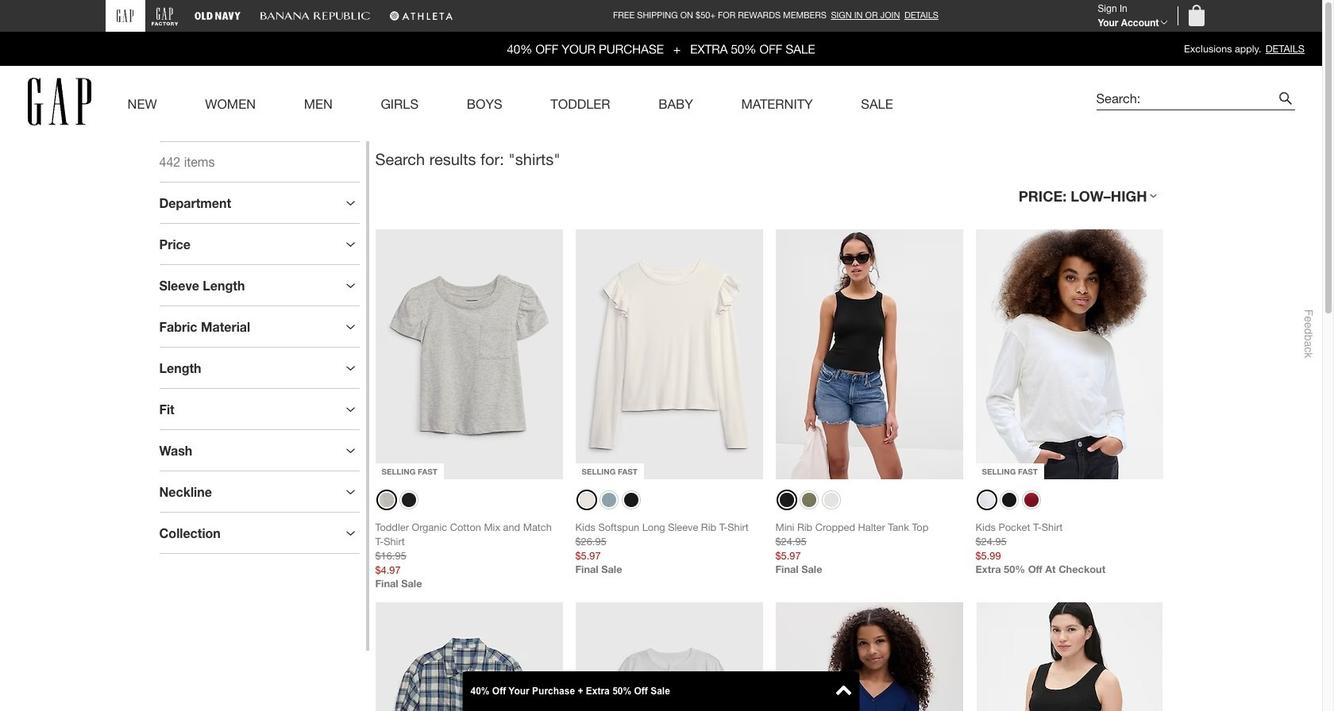 Task type: vqa. For each thing, say whether or not it's contained in the screenshot.
Kids Softspun Long Sleeve Rib T-Shirt 'IMAGE'
yes



Task type: describe. For each thing, give the bounding box(es) containing it.
gap image
[[117, 9, 134, 22]]

Now $5.97 text field
[[776, 550, 963, 564]]

athleta image
[[389, 6, 453, 25]]

was $24.95 text field for now $5.97 text box
[[776, 536, 807, 548]]

gap logo image
[[27, 78, 91, 126]]

Now $4.97 text field
[[375, 564, 563, 578]]

Now $5.99 text field
[[976, 550, 1163, 564]]

kids softspun long sleeve rib t-shirt image
[[576, 230, 763, 480]]

kids henley pocket t-shirt image
[[576, 603, 763, 712]]

Now $5.97 text field
[[576, 550, 763, 564]]

kids flannel shirt image
[[375, 603, 563, 712]]

search search field
[[1097, 87, 1275, 110]]

40% off your purchase image
[[0, 32, 1323, 66]]



Task type: locate. For each thing, give the bounding box(es) containing it.
open my account menu image
[[1160, 20, 1168, 25]]

was $24.95 text field for now $5.99 text box
[[976, 536, 1007, 548]]

banana republic image
[[259, 6, 370, 25]]

1 was $24.95 text field from the left
[[776, 536, 807, 548]]

None search field
[[1081, 79, 1295, 125]]

toddler organic cotton mix and match t-shirt image
[[375, 230, 563, 480]]

old navy image
[[194, 6, 240, 25]]

Was $24.95 text field
[[776, 536, 807, 548], [976, 536, 1007, 548]]

1 horizontal spatial was $24.95 text field
[[976, 536, 1007, 548]]

gap factory image
[[151, 6, 178, 26]]

kids pocket t-shirt image
[[976, 230, 1163, 480]]

442 items in the product grid element
[[159, 155, 215, 169]]

maternity pure body tank top image
[[976, 603, 1163, 712]]

Was $26.95 text field
[[576, 536, 607, 548]]

mini rib cropped halter tank top image
[[776, 230, 963, 480]]

kids rib button shirt image
[[776, 603, 963, 712]]

2 was $24.95 text field from the left
[[976, 536, 1007, 548]]

0 horizontal spatial was $24.95 text field
[[776, 536, 807, 548]]

Was $16.95 text field
[[375, 551, 406, 563]]



